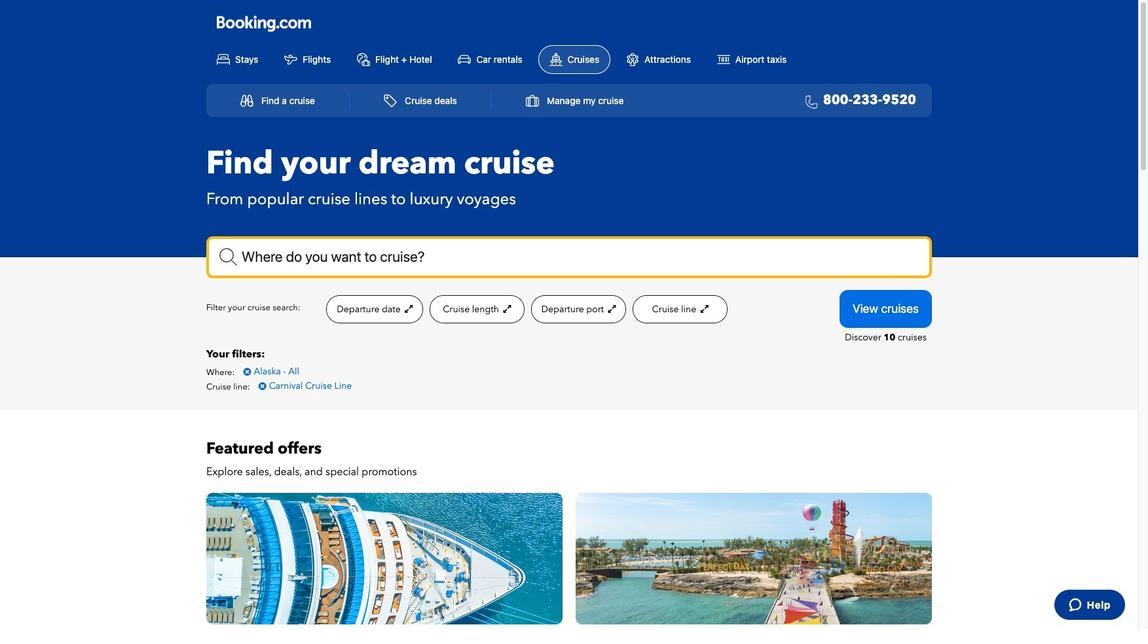 Task type: locate. For each thing, give the bounding box(es) containing it.
open the trip length cruise search filter menu image
[[502, 305, 511, 314]]

open the departure date cruise search filter menu image
[[403, 305, 413, 314]]

carnival cruise line has been selected for your cruise search filter. remove carnival cruise line from your cruise search filter. image
[[259, 382, 266, 391]]

open the cruiseline cruise search filter menu image
[[699, 305, 709, 314]]

alaska - all  has been selected for your cruise search filter. remove alaska - all  from your cruise search filter. image
[[243, 367, 251, 377]]

cheap cruises image
[[576, 493, 932, 625]]

None field
[[206, 236, 932, 278]]



Task type: describe. For each thing, give the bounding box(es) containing it.
open the departure port cruise search filter menu image
[[606, 305, 616, 314]]

booking.com home image
[[217, 15, 311, 33]]

cruise sale image
[[206, 493, 563, 625]]

travel menu navigation
[[206, 84, 932, 117]]

Where do you want to cruise? text field
[[206, 236, 932, 278]]



Task type: vqa. For each thing, say whether or not it's contained in the screenshot.
the deals,
no



